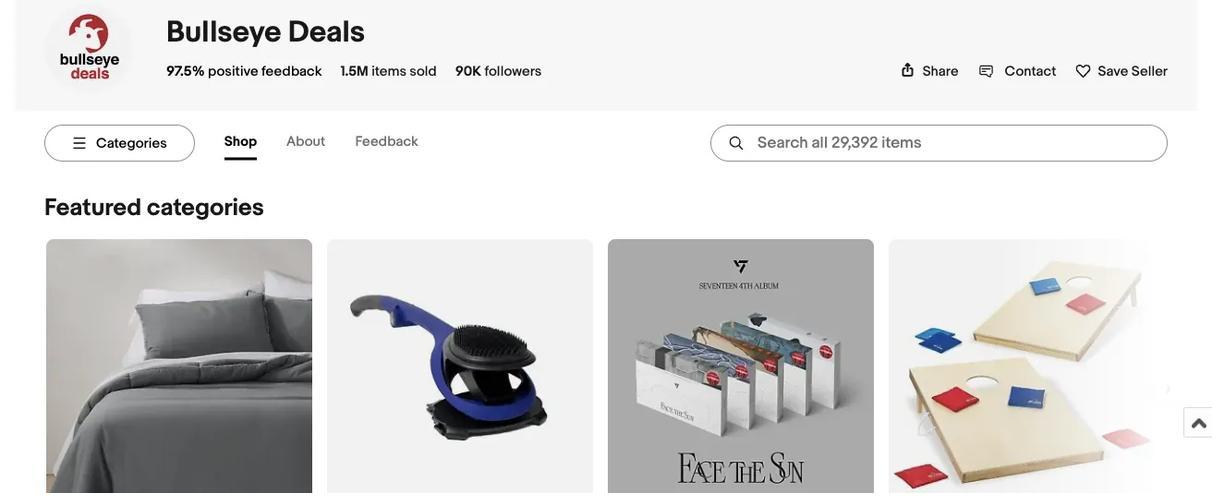 Task type: locate. For each thing, give the bounding box(es) containing it.
sold
[[410, 63, 437, 79]]

featured
[[44, 194, 142, 223]]

97.5% positive feedback
[[166, 63, 322, 79]]

1.5m items sold
[[341, 63, 437, 79]]

tab list containing shop
[[224, 126, 448, 160]]

bullseye deals link
[[166, 15, 365, 51]]

items
[[372, 63, 407, 79]]

categories button
[[44, 125, 195, 162]]

save seller button
[[1075, 59, 1168, 79]]

categories
[[147, 194, 264, 223]]

tab list
[[224, 126, 448, 160]]

seller
[[1132, 63, 1168, 79]]

90k
[[455, 63, 481, 79]]

contact link
[[979, 63, 1057, 79]]

1.5m
[[341, 63, 368, 79]]

deals
[[288, 15, 365, 51]]

positive
[[208, 63, 258, 79]]

contact
[[1005, 63, 1057, 79]]

feedback
[[355, 133, 418, 150]]



Task type: describe. For each thing, give the bounding box(es) containing it.
Search all 29,392 items field
[[711, 125, 1168, 162]]

about
[[286, 133, 325, 150]]

97.5%
[[166, 63, 205, 79]]

share button
[[901, 63, 959, 79]]

categories
[[96, 135, 167, 151]]

90k followers
[[455, 63, 542, 79]]

feedback
[[261, 63, 322, 79]]

shop
[[224, 133, 257, 150]]

share
[[923, 63, 959, 79]]

bullseye deals image
[[44, 5, 133, 93]]

bullseye
[[166, 15, 281, 51]]

save seller
[[1098, 63, 1168, 79]]

save
[[1098, 63, 1129, 79]]

bullseye deals
[[166, 15, 365, 51]]

followers
[[485, 63, 542, 79]]

featured categories
[[44, 194, 264, 223]]



Task type: vqa. For each thing, say whether or not it's contained in the screenshot.
THE SHOP NOW
no



